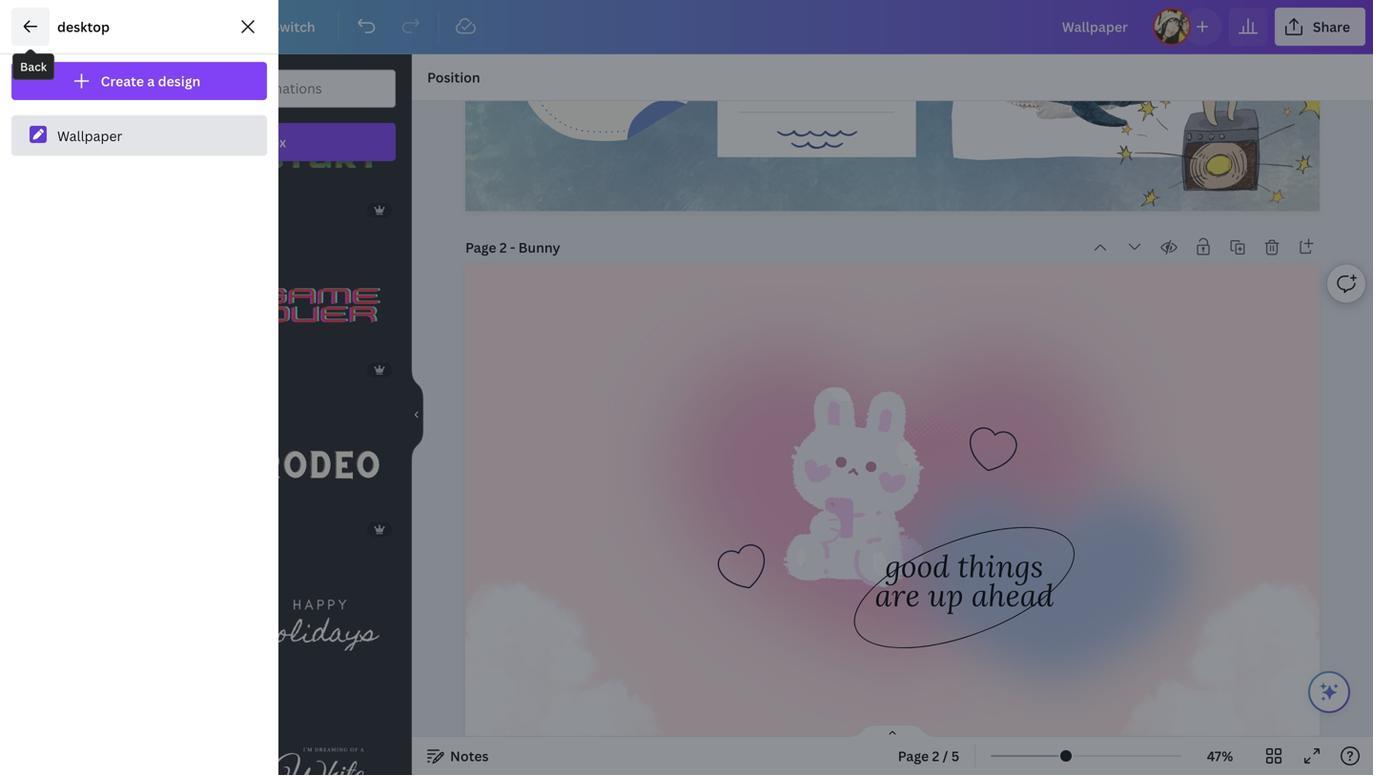 Task type: locate. For each thing, give the bounding box(es) containing it.
hide image
[[411, 369, 423, 461]]

wallpaper button
[[11, 115, 267, 156]]

a
[[147, 72, 155, 90], [223, 133, 231, 151]]

magic switch
[[230, 18, 315, 36]]

page inside button
[[898, 747, 929, 765]]

1 vertical spatial group
[[244, 549, 396, 701]]

1 horizontal spatial a
[[223, 133, 231, 151]]

a inside create a design dropdown button
[[147, 72, 155, 90]]

Design title text field
[[1047, 8, 1145, 46]]

magic
[[230, 18, 268, 36]]

page 2 -
[[465, 238, 519, 257]]

page left -
[[465, 238, 496, 257]]

-
[[510, 238, 515, 257]]

2 left -
[[500, 238, 507, 257]]

2 left the / on the bottom
[[932, 747, 940, 765]]

1 horizontal spatial page
[[898, 747, 929, 765]]

2 for /
[[932, 747, 940, 765]]

0 vertical spatial a
[[147, 72, 155, 90]]

sea waves  icon image
[[777, 130, 858, 149]]

create
[[101, 72, 144, 90]]

1 vertical spatial a
[[223, 133, 231, 151]]

page
[[465, 238, 496, 257], [898, 747, 929, 765]]

ahead
[[972, 575, 1054, 615]]

0 horizontal spatial 2
[[500, 238, 507, 257]]

a for add
[[223, 133, 231, 151]]

add a text box
[[194, 133, 286, 151]]

canva assistant image
[[1318, 681, 1341, 704]]

page left the / on the bottom
[[898, 747, 929, 765]]

a left text
[[223, 133, 231, 151]]

are
[[875, 575, 920, 615]]

design
[[158, 72, 201, 90]]

design button
[[0, 54, 69, 123]]

2 for -
[[500, 238, 507, 257]]

side panel tab list
[[0, 54, 69, 775]]

switch
[[272, 18, 315, 36]]

box
[[263, 133, 286, 151]]

1 horizontal spatial 2
[[932, 747, 940, 765]]

Page title text field
[[519, 238, 562, 257]]

1 vertical spatial page
[[898, 747, 929, 765]]

0 horizontal spatial page
[[465, 238, 496, 257]]

design
[[19, 93, 50, 106]]

0 horizontal spatial a
[[147, 72, 155, 90]]

2
[[500, 238, 507, 257], [932, 747, 940, 765]]

a left design
[[147, 72, 155, 90]]

page 2 / 5
[[898, 747, 960, 765]]

0 vertical spatial group
[[84, 69, 236, 222]]

1 vertical spatial 2
[[932, 747, 940, 765]]

/
[[943, 747, 948, 765]]

a inside the add a text box button
[[223, 133, 231, 151]]

home
[[76, 18, 115, 36]]

0 vertical spatial 2
[[500, 238, 507, 257]]

0 vertical spatial page
[[465, 238, 496, 257]]

2 vertical spatial group
[[244, 709, 396, 775]]

a for create
[[147, 72, 155, 90]]

add
[[194, 133, 220, 151]]

group
[[84, 69, 236, 222], [244, 549, 396, 701], [244, 709, 396, 775]]

2 inside button
[[932, 747, 940, 765]]



Task type: describe. For each thing, give the bounding box(es) containing it.
desktop
[[57, 18, 110, 36]]

things
[[958, 546, 1044, 586]]

page 2 / 5 button
[[891, 741, 967, 772]]

create a design
[[101, 72, 201, 90]]

show pages image
[[847, 724, 939, 739]]

create a design button
[[11, 62, 267, 100]]

5
[[952, 747, 960, 765]]

notes button
[[420, 741, 496, 772]]

wallpaper
[[57, 127, 122, 145]]

page for page 2 -
[[465, 238, 496, 257]]

text
[[234, 133, 259, 151]]

back
[[20, 59, 47, 74]]

main menu bar
[[0, 0, 1374, 54]]

Search fonts and combinations search field
[[122, 71, 358, 107]]

notes
[[450, 747, 489, 765]]

up
[[928, 575, 964, 615]]

magic switch button
[[200, 8, 331, 46]]

page for page 2 / 5
[[898, 747, 929, 765]]

heart round radial halftone image
[[778, 409, 1008, 601]]

are up ahead
[[875, 575, 1054, 615]]

good things
[[886, 546, 1044, 586]]

good
[[886, 546, 950, 586]]

add a text box button
[[84, 123, 396, 161]]

home link
[[61, 8, 130, 46]]



Task type: vqa. For each thing, say whether or not it's contained in the screenshot.
are
yes



